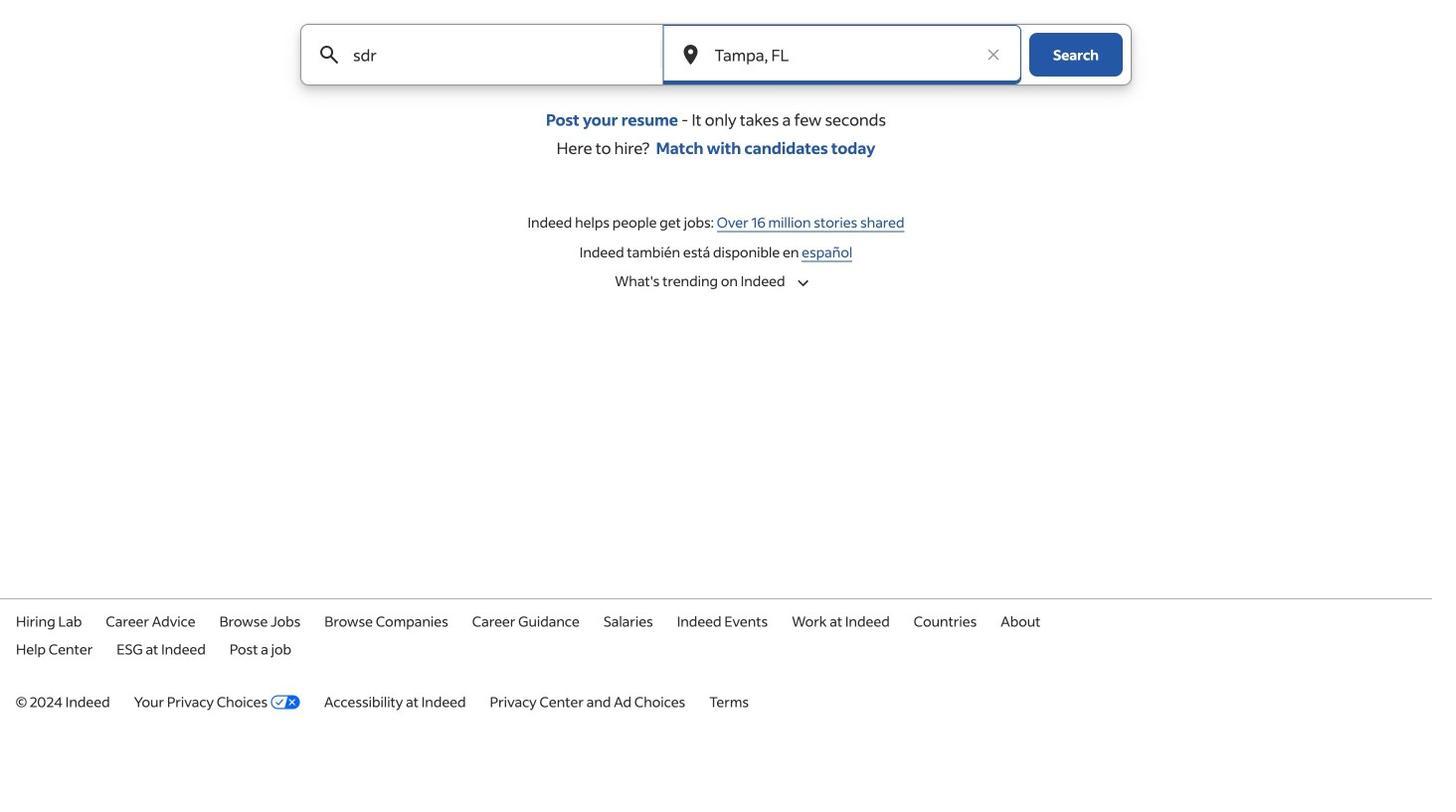 Task type: describe. For each thing, give the bounding box(es) containing it.
Edit location text field
[[711, 25, 974, 85]]



Task type: locate. For each thing, give the bounding box(es) containing it.
None search field
[[285, 24, 1148, 109]]

section
[[0, 203, 1433, 272]]

main content
[[0, 24, 1433, 295]]

clear location input image
[[984, 45, 1004, 65]]

search: Job title, keywords, or company text field
[[349, 25, 628, 85]]



